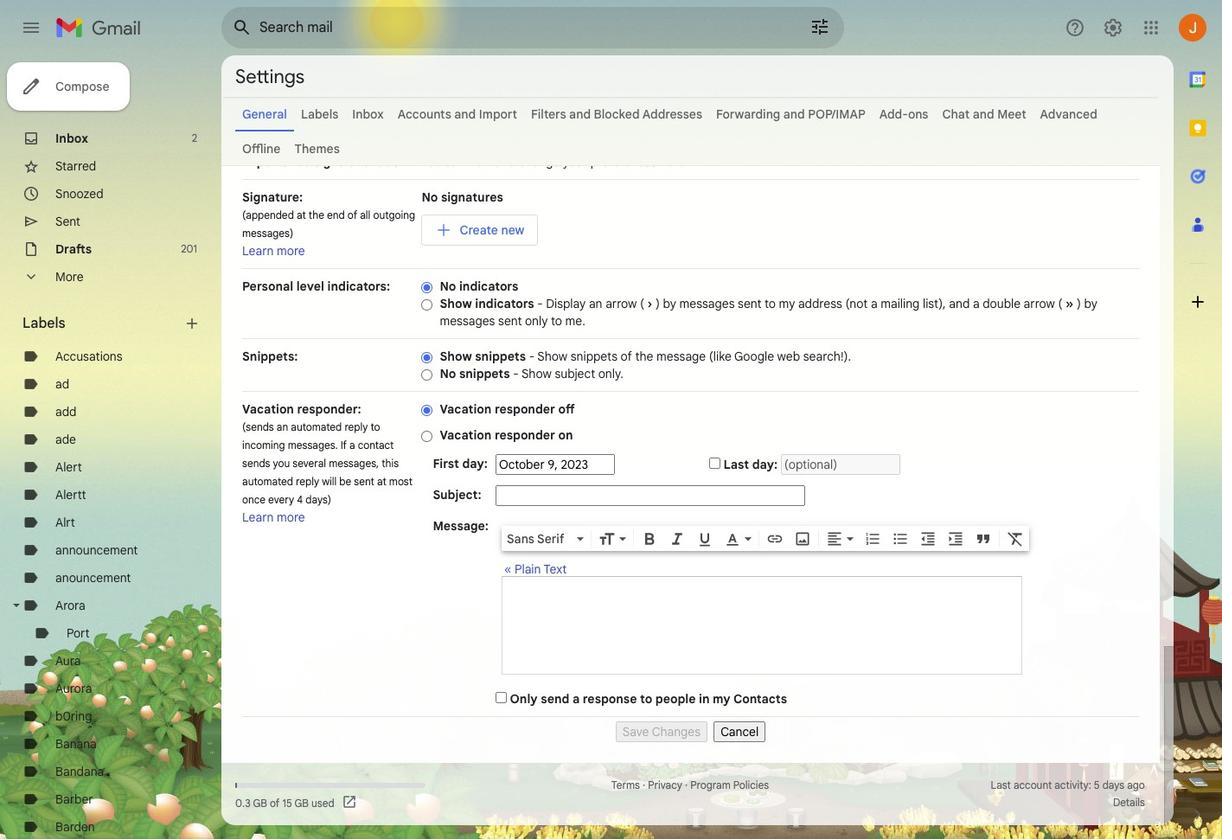 Task type: vqa. For each thing, say whether or not it's contained in the screenshot.
the view
yes



Task type: describe. For each thing, give the bounding box(es) containing it.
sent inside the ") by messages sent only to me."
[[498, 313, 522, 329]]

1 horizontal spatial inbox link
[[352, 106, 384, 122]]

alertt link
[[55, 487, 86, 503]]

navigation containing save changes
[[242, 717, 1139, 742]]

and for filters
[[569, 106, 591, 122]]

add-ons
[[880, 106, 929, 122]]

a left double
[[973, 296, 980, 311]]

alrt link
[[55, 515, 75, 530]]

on
[[558, 427, 573, 443]]

by inside the ") by messages sent only to me."
[[1085, 296, 1098, 311]]

barber link
[[55, 792, 93, 807]]

advanced link
[[1040, 106, 1098, 122]]

.
[[685, 154, 688, 170]]

barden
[[55, 819, 95, 835]]

web
[[777, 349, 800, 364]]

chat and meet link
[[943, 106, 1027, 122]]

general
[[242, 106, 287, 122]]

and right list),
[[949, 296, 970, 311]]

banana link
[[55, 736, 97, 752]]

here link
[[660, 154, 685, 170]]

« plain text
[[504, 561, 567, 577]]

Vacation responder on radio
[[422, 430, 433, 443]]

b0ring link
[[55, 709, 92, 724]]

support image
[[1065, 17, 1086, 38]]

quote ‪(⌘⇧9)‬ image
[[975, 530, 992, 547]]

numbered list ‪(⌘⇧7)‬ image
[[864, 530, 882, 547]]

b0ring
[[55, 709, 92, 724]]

day: for first day:
[[462, 456, 488, 472]]

a right (not
[[871, 296, 878, 311]]

outgoing
[[373, 209, 415, 221]]

vacation for vacation responder off
[[440, 401, 492, 417]]

details
[[1113, 796, 1145, 809]]

snippets for show snippets of the message (like google web search!).
[[475, 349, 526, 364]]

2 arrow from the left
[[1024, 296, 1055, 311]]

add-ons link
[[880, 106, 929, 122]]

aurora link
[[55, 681, 92, 696]]

2 horizontal spatial sent
[[738, 296, 762, 311]]

main menu image
[[21, 17, 42, 38]]

several
[[293, 457, 326, 470]]

indent more ‪(⌘])‬ image
[[947, 530, 965, 547]]

filters
[[531, 106, 566, 122]]

vacation for vacation responder on
[[440, 427, 492, 443]]

advanced
[[1040, 106, 1098, 122]]

2 · from the left
[[685, 779, 688, 792]]

port
[[67, 626, 90, 641]]

inbox for leftmost inbox link
[[55, 131, 88, 146]]

Subject text field
[[496, 485, 805, 506]]

more inside "signature: (appended at the end of all outgoing messages) learn more"
[[277, 243, 305, 259]]

end
[[327, 209, 345, 221]]

me.
[[565, 313, 586, 329]]

show up no snippets - show subject only.
[[537, 349, 568, 364]]

4
[[297, 493, 303, 506]]

arora link
[[55, 598, 86, 613]]

off
[[558, 401, 575, 417]]

ade
[[55, 432, 76, 447]]

1 horizontal spatial my
[[779, 296, 795, 311]]

for
[[358, 154, 375, 170]]

general link
[[242, 106, 287, 122]]

vacation responder: (sends an automated reply to incoming messages. if a contact sends you several messages, this automated reply will be sent at most once every 4 days) learn more
[[242, 401, 413, 525]]

Last day: text field
[[781, 454, 900, 475]]

only.
[[599, 366, 624, 382]]

snippets up only.
[[571, 349, 618, 364]]

settings image
[[1103, 17, 1124, 38]]

Show snippets radio
[[422, 351, 433, 364]]

no for no signatures
[[422, 189, 438, 205]]

indicators:
[[327, 279, 390, 294]]

formatting options toolbar
[[502, 526, 1030, 551]]

ade link
[[55, 432, 76, 447]]

Only send a response to people in my Contacts checkbox
[[496, 692, 507, 703]]

labels heading
[[22, 315, 183, 332]]

labels link
[[301, 106, 339, 122]]

indicators for show
[[475, 296, 534, 311]]

) inside the ") by messages sent only to me."
[[1077, 296, 1081, 311]]

alert
[[55, 459, 82, 475]]

alert link
[[55, 459, 82, 475]]

footer containing terms
[[221, 777, 1160, 812]]

of inside footer
[[270, 796, 280, 809]]

sent inside vacation responder: (sends an automated reply to incoming messages. if a contact sends you several messages, this automated reply will be sent at most once every 4 days) learn more
[[354, 475, 374, 488]]

0.3 gb of 15 gb used
[[235, 796, 335, 809]]

sans
[[507, 531, 535, 547]]

accounts and import link
[[398, 106, 517, 122]]

arora
[[55, 598, 86, 613]]

days
[[1103, 779, 1125, 792]]

sent
[[55, 214, 80, 229]]

chat and meet
[[943, 106, 1027, 122]]

anouncement link
[[55, 570, 131, 586]]

all
[[360, 209, 371, 221]]

pop/imap
[[808, 106, 866, 122]]

snoozed
[[55, 186, 104, 202]]

0 horizontal spatial inbox link
[[55, 131, 88, 146]]

you
[[273, 457, 290, 470]]

(sends
[[242, 420, 274, 433]]

google
[[735, 349, 774, 364]]

1 arrow from the left
[[606, 296, 637, 311]]

Vacation responder text field
[[503, 586, 1022, 665]]

preferences
[[591, 154, 657, 170]]

First day: text field
[[496, 454, 615, 475]]

vacation responder on
[[440, 427, 573, 443]]

starred link
[[55, 158, 96, 174]]

settings
[[235, 64, 305, 88]]

1 ( from the left
[[640, 296, 645, 311]]

follow link to manage storage image
[[341, 794, 359, 812]]

starred
[[55, 158, 96, 174]]

display an arrow ( › ) by messages sent to my address (not a mailing list), and a double arrow ( »
[[546, 296, 1074, 311]]

more inside vacation responder: (sends an automated reply to incoming messages. if a contact sends you several messages, this automated reply will be sent at most once every 4 days) learn more
[[277, 510, 305, 525]]

responder for off
[[495, 401, 555, 417]]

show right show snippets radio
[[440, 349, 472, 364]]

barden link
[[55, 819, 95, 835]]

terms link
[[612, 779, 640, 792]]

vacation for vacation responder: (sends an automated reply to incoming messages. if a contact sends you several messages, this automated reply will be sent at most once every 4 days) learn more
[[242, 401, 294, 417]]

signature:
[[242, 189, 303, 205]]

0.3
[[235, 796, 251, 809]]

accounts
[[398, 106, 451, 122]]

- for show snippets of the message (like google web search!).
[[529, 349, 535, 364]]

forwarding and pop/imap link
[[716, 106, 866, 122]]

search mail image
[[227, 12, 258, 43]]

of for snippets
[[621, 349, 632, 364]]

announcement link
[[55, 542, 138, 558]]

responder:
[[297, 401, 361, 417]]

bulleted list ‪(⌘⇧8)‬ image
[[892, 530, 909, 547]]

and for forwarding
[[784, 106, 805, 122]]

message:
[[433, 518, 489, 534]]

signals
[[314, 154, 355, 170]]

privacy
[[648, 779, 683, 792]]

show right show indicators option
[[440, 296, 472, 311]]

used
[[311, 796, 335, 809]]

signatures
[[441, 189, 503, 205]]

messages,
[[329, 457, 379, 470]]

0 vertical spatial automated
[[291, 420, 342, 433]]

of for end
[[348, 209, 357, 221]]

2 vertical spatial no
[[440, 366, 456, 382]]

personal level indicators:
[[242, 279, 390, 294]]

last for last day:
[[724, 457, 749, 472]]

be
[[339, 475, 352, 488]]

view
[[468, 154, 492, 170]]

1 vertical spatial reply
[[296, 475, 319, 488]]

drafts
[[55, 241, 92, 257]]

bandana
[[55, 764, 104, 780]]

1 horizontal spatial messages
[[680, 296, 735, 311]]



Task type: locate. For each thing, give the bounding box(es) containing it.
footer
[[221, 777, 1160, 812]]

my right in
[[713, 691, 731, 707]]

sent right 'be'
[[354, 475, 374, 488]]

last
[[724, 457, 749, 472], [991, 779, 1011, 792]]

if
[[341, 439, 347, 452]]

2 vertical spatial -
[[513, 366, 519, 382]]

of left all
[[348, 209, 357, 221]]

1 responder from the top
[[495, 401, 555, 417]]

0 horizontal spatial sent
[[354, 475, 374, 488]]

sent down show indicators -
[[498, 313, 522, 329]]

by right »
[[1085, 296, 1098, 311]]

indicators
[[459, 279, 519, 294], [475, 296, 534, 311]]

messages.
[[288, 439, 338, 452]]

offline
[[242, 141, 281, 157]]

messages
[[680, 296, 735, 311], [440, 313, 495, 329]]

1 vertical spatial indicators
[[475, 296, 534, 311]]

to left people
[[640, 691, 653, 707]]

1 vertical spatial more
[[277, 510, 305, 525]]

1 vertical spatial no
[[440, 279, 456, 294]]

labels down more
[[22, 315, 65, 332]]

navigation
[[242, 717, 1139, 742]]

0 horizontal spatial reply
[[296, 475, 319, 488]]

learn more link for if
[[242, 510, 305, 525]]

1 horizontal spatial reply
[[345, 420, 368, 433]]

search!).
[[803, 349, 851, 364]]

messages)
[[242, 227, 293, 240]]

no indicators
[[440, 279, 519, 294]]

address
[[798, 296, 843, 311]]

0 horizontal spatial arrow
[[606, 296, 637, 311]]

offline link
[[242, 141, 281, 157]]

no for no indicators
[[440, 279, 456, 294]]

here
[[660, 154, 685, 170]]

0 horizontal spatial of
[[270, 796, 280, 809]]

subject
[[555, 366, 595, 382]]

learn down messages)
[[242, 243, 274, 259]]

(not
[[846, 296, 868, 311]]

0 vertical spatial inbox link
[[352, 106, 384, 122]]

an right display
[[589, 296, 603, 311]]

response
[[583, 691, 637, 707]]

1 vertical spatial labels
[[22, 315, 65, 332]]

1 vertical spatial of
[[621, 349, 632, 364]]

0 vertical spatial last
[[724, 457, 749, 472]]

1 more from the top
[[277, 243, 305, 259]]

no right no snippets radio
[[440, 366, 456, 382]]

change
[[519, 154, 560, 170]]

the left message
[[635, 349, 654, 364]]

1 horizontal spatial last
[[991, 779, 1011, 792]]

1 vertical spatial an
[[277, 420, 288, 433]]

2 by from the left
[[1085, 296, 1098, 311]]

0 vertical spatial an
[[589, 296, 603, 311]]

an inside vacation responder: (sends an automated reply to incoming messages. if a contact sends you several messages, this automated reply will be sent at most once every 4 days) learn more
[[277, 420, 288, 433]]

you
[[422, 154, 441, 170]]

gb right 15
[[295, 796, 309, 809]]

day: for last day:
[[752, 457, 778, 472]]

only
[[510, 691, 538, 707]]

1 horizontal spatial by
[[1085, 296, 1098, 311]]

show snippets - show snippets of the message (like google web search!).
[[440, 349, 851, 364]]

italic ‪(⌘i)‬ image
[[669, 530, 686, 547]]

· right terms "link"
[[643, 779, 645, 792]]

0 horizontal spatial (
[[640, 296, 645, 311]]

list),
[[923, 296, 946, 311]]

responder down vacation responder off
[[495, 427, 555, 443]]

2 ) from the left
[[1077, 296, 1081, 311]]

1 · from the left
[[643, 779, 645, 792]]

- up vacation responder off
[[513, 366, 519, 382]]

1 vertical spatial at
[[377, 475, 387, 488]]

vacation responder off
[[440, 401, 575, 417]]

to inside the ") by messages sent only to me."
[[551, 313, 562, 329]]

0 horizontal spatial the
[[309, 209, 324, 221]]

indicators for no
[[459, 279, 519, 294]]

contact
[[358, 439, 394, 452]]

announcement
[[55, 542, 138, 558]]

messages down show indicators -
[[440, 313, 495, 329]]

0 horizontal spatial day:
[[462, 456, 488, 472]]

no down you
[[422, 189, 438, 205]]

0 horizontal spatial last
[[724, 457, 749, 472]]

and right view
[[495, 154, 516, 170]]

1 vertical spatial automated
[[242, 475, 293, 488]]

1 vertical spatial sent
[[498, 313, 522, 329]]

insert image image
[[794, 530, 812, 547]]

0 horizontal spatial messages
[[440, 313, 495, 329]]

0 horizontal spatial gb
[[253, 796, 267, 809]]

the
[[309, 209, 324, 221], [635, 349, 654, 364]]

last day:
[[724, 457, 778, 472]]

more down '4'
[[277, 510, 305, 525]]

blocked
[[594, 106, 640, 122]]

can
[[444, 154, 465, 170]]

0 vertical spatial at
[[297, 209, 306, 221]]

0 horizontal spatial my
[[713, 691, 731, 707]]

1 horizontal spatial at
[[377, 475, 387, 488]]

labels up the "themes"
[[301, 106, 339, 122]]

messages up (like
[[680, 296, 735, 311]]

advanced search options image
[[803, 10, 837, 44]]

reply up if
[[345, 420, 368, 433]]

to left address
[[765, 296, 776, 311]]

arrow left ›
[[606, 296, 637, 311]]

learn more link down every
[[242, 510, 305, 525]]

cancel
[[721, 724, 759, 740]]

aura
[[55, 653, 81, 669]]

add
[[55, 404, 76, 420]]

0 vertical spatial more
[[277, 243, 305, 259]]

1 learn more link from the top
[[242, 243, 305, 259]]

vacation up (sends
[[242, 401, 294, 417]]

1 horizontal spatial gb
[[295, 796, 309, 809]]

inbox link up for
[[352, 106, 384, 122]]

snippets up no snippets - show subject only.
[[475, 349, 526, 364]]

filters and blocked addresses link
[[531, 106, 703, 122]]

in
[[699, 691, 710, 707]]

- for show subject only.
[[513, 366, 519, 382]]

messages inside the ") by messages sent only to me."
[[440, 313, 495, 329]]

1 horizontal spatial sent
[[498, 313, 522, 329]]

and left pop/imap
[[784, 106, 805, 122]]

No indicators radio
[[422, 281, 433, 294]]

last account activity: 5 days ago details
[[991, 779, 1145, 809]]

to inside vacation responder: (sends an automated reply to incoming messages. if a contact sends you several messages, this automated reply will be sent at most once every 4 days) learn more
[[371, 420, 380, 433]]

new
[[501, 222, 525, 238]]

importance signals for ads:
[[242, 154, 403, 170]]

of up only.
[[621, 349, 632, 364]]

day: right the first
[[462, 456, 488, 472]]

activity:
[[1055, 779, 1092, 792]]

1 vertical spatial -
[[529, 349, 535, 364]]

0 horizontal spatial at
[[297, 209, 306, 221]]

my left address
[[779, 296, 795, 311]]

0 vertical spatial responder
[[495, 401, 555, 417]]

0 horizontal spatial by
[[663, 296, 676, 311]]

only
[[525, 313, 548, 329]]

1 vertical spatial learn more link
[[242, 510, 305, 525]]

0 vertical spatial labels
[[301, 106, 339, 122]]

1 horizontal spatial ·
[[685, 779, 688, 792]]

message
[[657, 349, 706, 364]]

sent link
[[55, 214, 80, 229]]

link ‪(⌘k)‬ image
[[767, 530, 784, 547]]

0 vertical spatial inbox
[[352, 106, 384, 122]]

1 vertical spatial inbox link
[[55, 131, 88, 146]]

more down messages)
[[277, 243, 305, 259]]

1 learn from the top
[[242, 243, 274, 259]]

- for display an arrow (
[[538, 296, 543, 311]]

no right no indicators radio
[[440, 279, 456, 294]]

day: right fixed end date option
[[752, 457, 778, 472]]

account
[[1014, 779, 1052, 792]]

ads:
[[378, 154, 403, 170]]

1 vertical spatial last
[[991, 779, 1011, 792]]

labels inside navigation
[[22, 315, 65, 332]]

) right ›
[[656, 296, 660, 311]]

anouncement
[[55, 570, 131, 586]]

1 vertical spatial responder
[[495, 427, 555, 443]]

snippets:
[[242, 349, 298, 364]]

0 vertical spatial no
[[422, 189, 438, 205]]

themes
[[295, 141, 340, 157]]

sans serif option
[[504, 530, 574, 547]]

sent
[[738, 296, 762, 311], [498, 313, 522, 329], [354, 475, 374, 488]]

bold ‪(⌘b)‬ image
[[641, 530, 658, 547]]

and for chat
[[973, 106, 995, 122]]

a right if
[[350, 439, 355, 452]]

at inside vacation responder: (sends an automated reply to incoming messages. if a contact sends you several messages, this automated reply will be sent at most once every 4 days) learn more
[[377, 475, 387, 488]]

learn more link for learn
[[242, 243, 305, 259]]

of left 15
[[270, 796, 280, 809]]

most
[[389, 475, 413, 488]]

last inside last account activity: 5 days ago details
[[991, 779, 1011, 792]]

at left most
[[377, 475, 387, 488]]

0 horizontal spatial )
[[656, 296, 660, 311]]

last right fixed end date option
[[724, 457, 749, 472]]

indicators up show indicators -
[[459, 279, 519, 294]]

0 horizontal spatial inbox
[[55, 131, 88, 146]]

aura link
[[55, 653, 81, 669]]

inbox link up starred
[[55, 131, 88, 146]]

learn down the "once"
[[242, 510, 274, 525]]

create new button
[[422, 215, 538, 246]]

compose
[[55, 79, 109, 94]]

snippets for show subject only.
[[459, 366, 510, 382]]

0 horizontal spatial ·
[[643, 779, 645, 792]]

0 horizontal spatial an
[[277, 420, 288, 433]]

gb right 0.3
[[253, 796, 267, 809]]

at right (appended
[[297, 209, 306, 221]]

1 horizontal spatial )
[[1077, 296, 1081, 311]]

0 vertical spatial sent
[[738, 296, 762, 311]]

2 more from the top
[[277, 510, 305, 525]]

indicators down no indicators
[[475, 296, 534, 311]]

show left subject
[[522, 366, 552, 382]]

filters and blocked addresses
[[531, 106, 703, 122]]

0 vertical spatial -
[[538, 296, 543, 311]]

1 vertical spatial my
[[713, 691, 731, 707]]

addresses
[[643, 106, 703, 122]]

cancel button
[[714, 722, 766, 742]]

vacation inside vacation responder: (sends an automated reply to incoming messages. if a contact sends you several messages, this automated reply will be sent at most once every 4 days) learn more
[[242, 401, 294, 417]]

0 horizontal spatial labels
[[22, 315, 65, 332]]

snippets
[[475, 349, 526, 364], [571, 349, 618, 364], [459, 366, 510, 382]]

1 gb from the left
[[253, 796, 267, 809]]

signature: (appended at the end of all outgoing messages) learn more
[[242, 189, 415, 259]]

0 vertical spatial of
[[348, 209, 357, 221]]

0 vertical spatial my
[[779, 296, 795, 311]]

gmail image
[[55, 10, 150, 45]]

inbox up starred
[[55, 131, 88, 146]]

2 horizontal spatial -
[[538, 296, 543, 311]]

( left »
[[1059, 296, 1063, 311]]

2 vertical spatial of
[[270, 796, 280, 809]]

remove formatting ‪(⌘\)‬ image
[[1007, 530, 1024, 547]]

) right »
[[1077, 296, 1081, 311]]

1 horizontal spatial inbox
[[352, 106, 384, 122]]

save changes button
[[616, 722, 708, 742]]

1 horizontal spatial an
[[589, 296, 603, 311]]

ad
[[55, 376, 69, 392]]

2 responder from the top
[[495, 427, 555, 443]]

·
[[643, 779, 645, 792], [685, 779, 688, 792]]

vacation up first day:
[[440, 427, 492, 443]]

1 ) from the left
[[656, 296, 660, 311]]

sans serif
[[507, 531, 564, 547]]

1 by from the left
[[663, 296, 676, 311]]

inbox up for
[[352, 106, 384, 122]]

last for last account activity: 5 days ago details
[[991, 779, 1011, 792]]

learn inside "signature: (appended at the end of all outgoing messages) learn more"
[[242, 243, 274, 259]]

themes link
[[295, 141, 340, 157]]

2 learn from the top
[[242, 510, 274, 525]]

more
[[277, 243, 305, 259], [277, 510, 305, 525]]

labels for labels "heading"
[[22, 315, 65, 332]]

»
[[1066, 296, 1074, 311]]

automated up the messages.
[[291, 420, 342, 433]]

learn more link down messages)
[[242, 243, 305, 259]]

incoming
[[242, 439, 285, 452]]

0 vertical spatial the
[[309, 209, 324, 221]]

1 horizontal spatial day:
[[752, 457, 778, 472]]

arrow
[[606, 296, 637, 311], [1024, 296, 1055, 311]]

my
[[779, 296, 795, 311], [713, 691, 731, 707]]

- up only
[[538, 296, 543, 311]]

an right (sends
[[277, 420, 288, 433]]

learn inside vacation responder: (sends an automated reply to incoming messages. if a contact sends you several messages, this automated reply will be sent at most once every 4 days) learn more
[[242, 510, 274, 525]]

0 vertical spatial learn more link
[[242, 243, 305, 259]]

indent less ‪(⌘[)‬ image
[[920, 530, 937, 547]]

by right ›
[[663, 296, 676, 311]]

1 vertical spatial messages
[[440, 313, 495, 329]]

to up 'contact'
[[371, 420, 380, 433]]

snippets up vacation responder off
[[459, 366, 510, 382]]

at inside "signature: (appended at the end of all outgoing messages) learn more"
[[297, 209, 306, 221]]

0 vertical spatial messages
[[680, 296, 735, 311]]

more button
[[0, 263, 208, 291]]

1 horizontal spatial arrow
[[1024, 296, 1055, 311]]

1 horizontal spatial the
[[635, 349, 654, 364]]

vacation right vacation responder off radio
[[440, 401, 492, 417]]

responder for on
[[495, 427, 555, 443]]

the left end in the left of the page
[[309, 209, 324, 221]]

once
[[242, 493, 266, 506]]

Search mail text field
[[260, 19, 761, 36]]

accusations
[[55, 349, 122, 364]]

of inside "signature: (appended at the end of all outgoing messages) learn more"
[[348, 209, 357, 221]]

tab list
[[1174, 55, 1222, 777]]

and left import
[[455, 106, 476, 122]]

program policies link
[[691, 779, 769, 792]]

0 vertical spatial learn
[[242, 243, 274, 259]]

)
[[656, 296, 660, 311], [1077, 296, 1081, 311]]

(like
[[709, 349, 732, 364]]

first
[[433, 456, 459, 472]]

a inside vacation responder: (sends an automated reply to incoming messages. if a contact sends you several messages, this automated reply will be sent at most once every 4 days) learn more
[[350, 439, 355, 452]]

labels navigation
[[0, 55, 221, 839]]

1 vertical spatial learn
[[242, 510, 274, 525]]

2 horizontal spatial of
[[621, 349, 632, 364]]

None search field
[[221, 7, 844, 48]]

( left ›
[[640, 296, 645, 311]]

and right chat
[[973, 106, 995, 122]]

- up no snippets - show subject only.
[[529, 349, 535, 364]]

1 vertical spatial inbox
[[55, 131, 88, 146]]

· right privacy link
[[685, 779, 688, 792]]

automated down the sends
[[242, 475, 293, 488]]

last left account
[[991, 779, 1011, 792]]

labels
[[301, 106, 339, 122], [22, 315, 65, 332]]

1 horizontal spatial labels
[[301, 106, 339, 122]]

2 vertical spatial sent
[[354, 475, 374, 488]]

serif
[[537, 531, 564, 547]]

0 vertical spatial reply
[[345, 420, 368, 433]]

Vacation responder off radio
[[422, 404, 433, 417]]

-
[[538, 296, 543, 311], [529, 349, 535, 364], [513, 366, 519, 382]]

day:
[[462, 456, 488, 472], [752, 457, 778, 472]]

1 vertical spatial the
[[635, 349, 654, 364]]

automated
[[291, 420, 342, 433], [242, 475, 293, 488]]

(appended
[[242, 209, 294, 221]]

send
[[541, 691, 570, 707]]

Last day: checkbox
[[709, 458, 721, 469]]

to left me.
[[551, 313, 562, 329]]

inbox inside labels navigation
[[55, 131, 88, 146]]

and for accounts
[[455, 106, 476, 122]]

the inside "signature: (appended at the end of all outgoing messages) learn more"
[[309, 209, 324, 221]]

learn more link
[[242, 243, 305, 259], [242, 510, 305, 525]]

1 horizontal spatial -
[[529, 349, 535, 364]]

arrow left »
[[1024, 296, 1055, 311]]

2 gb from the left
[[295, 796, 309, 809]]

0 horizontal spatial -
[[513, 366, 519, 382]]

inbox for rightmost inbox link
[[352, 106, 384, 122]]

0 vertical spatial indicators
[[459, 279, 519, 294]]

and right filters
[[569, 106, 591, 122]]

2 ( from the left
[[1059, 296, 1063, 311]]

accusations link
[[55, 349, 122, 364]]

2 learn more link from the top
[[242, 510, 305, 525]]

sent up google
[[738, 296, 762, 311]]

reply down several
[[296, 475, 319, 488]]

a right send
[[573, 691, 580, 707]]

1 horizontal spatial of
[[348, 209, 357, 221]]

Show indicators radio
[[422, 298, 433, 311]]

responder up vacation responder on
[[495, 401, 555, 417]]

labels for labels link
[[301, 106, 339, 122]]

changes
[[652, 724, 701, 740]]

1 horizontal spatial (
[[1059, 296, 1063, 311]]

underline ‪(⌘u)‬ image
[[696, 531, 714, 548]]

No snippets radio
[[422, 368, 433, 381]]



